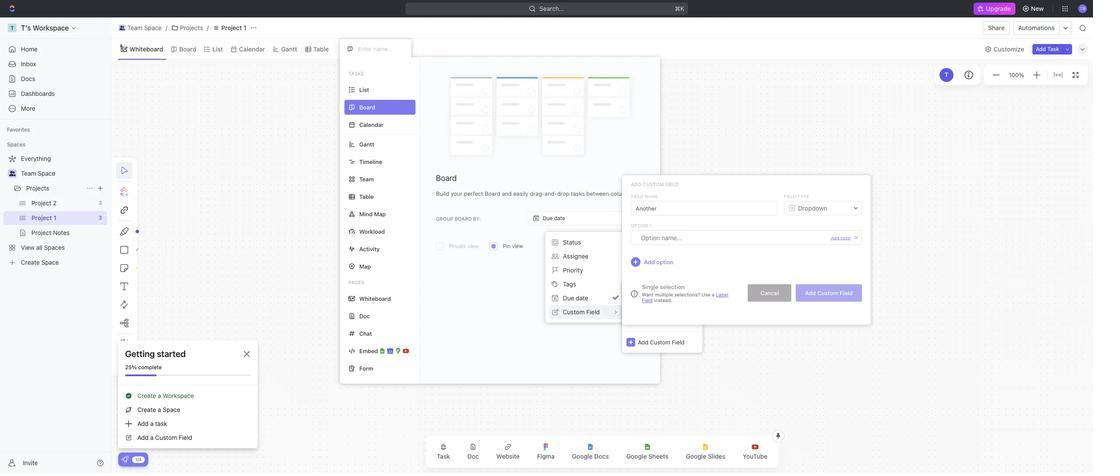 Task type: describe. For each thing, give the bounding box(es) containing it.
option
[[656, 258, 674, 265]]

custom field button
[[549, 305, 622, 319]]

add a custom field
[[137, 434, 192, 441]]

google for google docs
[[572, 453, 593, 460]]

group board by:
[[436, 216, 481, 221]]

1 for project 1
[[244, 24, 246, 31]]

google slides
[[686, 453, 726, 460]]

add option
[[644, 258, 674, 265]]

0 vertical spatial add custom field
[[631, 181, 679, 187]]

add custom field button
[[622, 331, 703, 353]]

getting
[[125, 349, 155, 359]]

2 horizontal spatial team
[[359, 176, 374, 182]]

google for google slides
[[686, 453, 706, 460]]

google sheets
[[626, 453, 668, 460]]

onboarding checklist button image
[[122, 456, 129, 463]]

tags button
[[549, 277, 622, 291]]

timeline
[[359, 158, 382, 165]]

embed
[[359, 347, 378, 354]]

task button
[[430, 438, 457, 465]]

favorites
[[7, 126, 30, 133]]

custom inside button
[[818, 289, 838, 296]]

status
[[563, 239, 581, 246]]

whiteboard inside whiteboard link
[[130, 45, 163, 53]]

board
[[455, 216, 472, 221]]

dropdown
[[798, 204, 827, 212]]

workload
[[359, 228, 385, 235]]

0 vertical spatial table
[[313, 45, 329, 53]]

started
[[157, 349, 186, 359]]

by:
[[473, 216, 481, 221]]

0 vertical spatial map
[[374, 210, 386, 217]]

add color button
[[831, 235, 851, 240]]

team inside sidebar navigation
[[21, 170, 36, 177]]

2 horizontal spatial space
[[163, 406, 180, 413]]

due date button
[[527, 212, 645, 226]]

getting started
[[125, 349, 186, 359]]

group
[[436, 216, 453, 221]]

100%
[[1009, 71, 1024, 78]]

sheets
[[649, 453, 668, 460]]

google docs
[[572, 453, 609, 460]]

upgrade
[[986, 5, 1011, 12]]

priority button
[[549, 263, 622, 277]]

1 horizontal spatial projects link
[[169, 23, 205, 33]]

due date button
[[549, 291, 622, 305]]

1 horizontal spatial projects
[[180, 24, 203, 31]]

2 vertical spatial board
[[618, 243, 634, 250]]

due date for due date button
[[563, 294, 588, 302]]

share
[[988, 24, 1005, 31]]

instead.
[[653, 297, 672, 303]]

inbox link
[[3, 57, 107, 71]]

board link
[[178, 43, 196, 55]]

selection
[[660, 283, 685, 290]]

upgrade link
[[974, 3, 1015, 15]]

Enter name... text field
[[631, 201, 777, 215]]

assignee button
[[549, 249, 622, 263]]

due for due date button
[[563, 294, 574, 302]]

doc inside button
[[468, 453, 479, 460]]

task inside add task button
[[1048, 46, 1059, 52]]

website button
[[489, 438, 527, 465]]

Search... text field
[[639, 284, 698, 297]]

want multiple selections? use a
[[642, 292, 716, 297]]

custom inside dropdown button
[[563, 308, 585, 316]]

add custom field button
[[796, 284, 862, 302]]

add custom field inside button
[[805, 289, 853, 296]]

home
[[21, 45, 38, 53]]

space inside sidebar navigation
[[38, 170, 55, 177]]

1 vertical spatial list
[[359, 86, 369, 93]]

Option name... text field
[[641, 231, 827, 245]]

a for space
[[158, 406, 161, 413]]

view button
[[340, 43, 368, 55]]

youtube button
[[736, 438, 775, 465]]

docs inside button
[[594, 453, 609, 460]]

mind map
[[359, 210, 386, 217]]

customize
[[994, 45, 1024, 53]]

close image
[[244, 351, 250, 357]]

want
[[642, 292, 654, 297]]

dashboards link
[[3, 87, 107, 101]]

cancel
[[761, 289, 779, 296]]

status button
[[549, 235, 622, 249]]

activity
[[359, 245, 380, 252]]

100% button
[[1007, 70, 1026, 80]]

1 horizontal spatial gantt
[[359, 141, 374, 148]]

⌘k
[[675, 5, 684, 12]]

onboarding checklist button element
[[122, 456, 129, 463]]

tree inside sidebar navigation
[[3, 152, 107, 269]]

custom field
[[563, 308, 600, 316]]

whiteboard link
[[128, 43, 163, 55]]

25% complete
[[125, 364, 162, 371]]

figma
[[537, 453, 555, 460]]

add color
[[831, 235, 851, 240]]

1/4
[[135, 457, 142, 462]]

add custom field inside dropdown button
[[638, 339, 685, 346]]

chat
[[359, 330, 372, 337]]

youtube
[[743, 453, 768, 460]]

field type
[[784, 194, 809, 199]]

due for due date dropdown button at the top of page
[[543, 215, 553, 222]]

0 horizontal spatial map
[[359, 263, 371, 270]]

1 horizontal spatial table
[[359, 193, 374, 200]]

create for create a space
[[137, 406, 156, 413]]

add a task
[[137, 420, 167, 427]]

1 horizontal spatial team space link
[[116, 23, 164, 33]]

25%
[[125, 364, 137, 371]]

a for custom
[[150, 434, 154, 441]]

date for due date dropdown button at the top of page
[[554, 215, 565, 222]]

1 horizontal spatial team
[[127, 24, 143, 31]]

date for due date button
[[576, 294, 588, 302]]

task
[[155, 420, 167, 427]]

google sheets button
[[619, 438, 675, 465]]

type
[[798, 194, 809, 199]]

add board
[[606, 243, 634, 250]]

task inside task button
[[437, 453, 450, 460]]

create a space
[[137, 406, 180, 413]]

website
[[496, 453, 520, 460]]

google docs button
[[565, 438, 616, 465]]

projects inside sidebar navigation
[[26, 184, 49, 192]]

1 horizontal spatial space
[[144, 24, 162, 31]]

user group image inside tree
[[9, 171, 15, 176]]

workspace
[[163, 392, 194, 399]]



Task type: vqa. For each thing, say whether or not it's contained in the screenshot.
YouTube
yes



Task type: locate. For each thing, give the bounding box(es) containing it.
a for workspace
[[158, 392, 161, 399]]

a right the use
[[712, 292, 715, 297]]

project 1
[[221, 24, 246, 31]]

cancel button
[[748, 284, 792, 302]]

table
[[313, 45, 329, 53], [359, 193, 374, 200]]

due date up custom field
[[563, 294, 588, 302]]

2 / from the left
[[207, 24, 209, 31]]

2 google from the left
[[626, 453, 647, 460]]

1 vertical spatial team space link
[[21, 167, 106, 181]]

1 google from the left
[[572, 453, 593, 460]]

user group image inside team space link
[[119, 26, 125, 30]]

Enter name... field
[[357, 45, 404, 53]]

due date inside button
[[563, 294, 588, 302]]

gantt link
[[279, 43, 297, 55]]

0 horizontal spatial due
[[543, 215, 553, 222]]

1 horizontal spatial calendar
[[359, 121, 384, 128]]

0 vertical spatial team space
[[127, 24, 162, 31]]

1 inside project 1 link
[[244, 24, 246, 31]]

1 horizontal spatial 1
[[650, 223, 652, 228]]

tree
[[3, 152, 107, 269]]

tree containing team space
[[3, 152, 107, 269]]

board up group
[[436, 174, 457, 183]]

0 horizontal spatial google
[[572, 453, 593, 460]]

1 for option 1
[[650, 223, 652, 228]]

0 vertical spatial doc
[[359, 312, 370, 319]]

due date
[[543, 215, 565, 222], [563, 294, 588, 302]]

whiteboard up chat
[[359, 295, 391, 302]]

calendar up timeline
[[359, 121, 384, 128]]

1 create from the top
[[137, 392, 156, 399]]

gantt up timeline
[[359, 141, 374, 148]]

0 horizontal spatial team space link
[[21, 167, 106, 181]]

mind
[[359, 210, 373, 217]]

automations
[[1018, 24, 1055, 31]]

0 horizontal spatial task
[[437, 453, 450, 460]]

1 vertical spatial gantt
[[359, 141, 374, 148]]

1 horizontal spatial team space
[[127, 24, 162, 31]]

1 vertical spatial board
[[436, 174, 457, 183]]

due inside button
[[563, 294, 574, 302]]

board left list link
[[179, 45, 196, 53]]

0 vertical spatial 1
[[244, 24, 246, 31]]

table right gantt link
[[313, 45, 329, 53]]

0 vertical spatial create
[[137, 392, 156, 399]]

i
[[634, 291, 635, 297]]

a up the create a space
[[158, 392, 161, 399]]

0 horizontal spatial 1
[[244, 24, 246, 31]]

0 vertical spatial calendar
[[239, 45, 265, 53]]

add custom field
[[631, 181, 679, 187], [805, 289, 853, 296], [638, 339, 685, 346]]

0 vertical spatial board
[[179, 45, 196, 53]]

1 vertical spatial create
[[137, 406, 156, 413]]

0 vertical spatial docs
[[21, 75, 35, 82]]

google right figma
[[572, 453, 593, 460]]

1 vertical spatial 1
[[650, 223, 652, 228]]

calendar
[[239, 45, 265, 53], [359, 121, 384, 128]]

doc up chat
[[359, 312, 370, 319]]

2 horizontal spatial google
[[686, 453, 706, 460]]

add task button
[[1033, 44, 1063, 54]]

1 horizontal spatial google
[[626, 453, 647, 460]]

1 vertical spatial task
[[437, 453, 450, 460]]

create up add a task
[[137, 406, 156, 413]]

team space up whiteboard link
[[127, 24, 162, 31]]

1 vertical spatial space
[[38, 170, 55, 177]]

1 horizontal spatial date
[[576, 294, 588, 302]]

1 horizontal spatial whiteboard
[[359, 295, 391, 302]]

task
[[1048, 46, 1059, 52], [437, 453, 450, 460]]

1 vertical spatial due date
[[563, 294, 588, 302]]

invite
[[23, 459, 38, 466]]

team space down spaces
[[21, 170, 55, 177]]

1 vertical spatial date
[[576, 294, 588, 302]]

list
[[213, 45, 223, 53], [359, 86, 369, 93]]

selections?
[[675, 292, 700, 297]]

0 horizontal spatial projects link
[[26, 181, 83, 195]]

google for google sheets
[[626, 453, 647, 460]]

1 vertical spatial table
[[359, 193, 374, 200]]

field inside button
[[840, 289, 853, 296]]

whiteboard left board link
[[130, 45, 163, 53]]

docs inside sidebar navigation
[[21, 75, 35, 82]]

0 horizontal spatial whiteboard
[[130, 45, 163, 53]]

calendar down project 1
[[239, 45, 265, 53]]

1 horizontal spatial map
[[374, 210, 386, 217]]

1 horizontal spatial docs
[[594, 453, 609, 460]]

tags
[[563, 280, 576, 288]]

home link
[[3, 42, 107, 56]]

label
[[716, 292, 728, 297]]

0 vertical spatial list
[[213, 45, 223, 53]]

0 horizontal spatial space
[[38, 170, 55, 177]]

new button
[[1019, 2, 1049, 16]]

0 vertical spatial due date
[[543, 215, 565, 222]]

0 horizontal spatial team space
[[21, 170, 55, 177]]

google left slides
[[686, 453, 706, 460]]

priority
[[563, 266, 583, 274]]

list link
[[211, 43, 223, 55]]

0 horizontal spatial projects
[[26, 184, 49, 192]]

1 horizontal spatial due
[[563, 294, 574, 302]]

single selection
[[642, 283, 685, 290]]

date up custom field
[[576, 294, 588, 302]]

/
[[166, 24, 167, 31], [207, 24, 209, 31]]

2 create from the top
[[137, 406, 156, 413]]

doc
[[359, 312, 370, 319], [468, 453, 479, 460]]

name
[[645, 194, 658, 199]]

option
[[631, 223, 648, 228]]

doc right task button
[[468, 453, 479, 460]]

a down add a task
[[150, 434, 154, 441]]

team space
[[127, 24, 162, 31], [21, 170, 55, 177]]

create for create a workspace
[[137, 392, 156, 399]]

list down view
[[359, 86, 369, 93]]

team
[[127, 24, 143, 31], [21, 170, 36, 177], [359, 176, 374, 182]]

field inside label field
[[642, 297, 653, 303]]

slides
[[708, 453, 726, 460]]

1 horizontal spatial doc
[[468, 453, 479, 460]]

due inside dropdown button
[[543, 215, 553, 222]]

complete
[[138, 364, 162, 371]]

1 vertical spatial calendar
[[359, 121, 384, 128]]

1 horizontal spatial /
[[207, 24, 209, 31]]

1 vertical spatial projects link
[[26, 181, 83, 195]]

0 vertical spatial user group image
[[119, 26, 125, 30]]

use
[[702, 292, 711, 297]]

a left task
[[150, 420, 154, 427]]

new
[[1031, 5, 1044, 12]]

due date up the "status"
[[543, 215, 565, 222]]

1 vertical spatial projects
[[26, 184, 49, 192]]

a up task
[[158, 406, 161, 413]]

create a workspace
[[137, 392, 194, 399]]

google slides button
[[679, 438, 733, 465]]

map down 'activity' at the bottom of the page
[[359, 263, 371, 270]]

1 right option
[[650, 223, 652, 228]]

date
[[554, 215, 565, 222], [576, 294, 588, 302]]

map right mind
[[374, 210, 386, 217]]

table link
[[312, 43, 329, 55]]

figma button
[[530, 438, 562, 465]]

0 horizontal spatial calendar
[[239, 45, 265, 53]]

0 horizontal spatial date
[[554, 215, 565, 222]]

a
[[712, 292, 715, 297], [158, 392, 161, 399], [158, 406, 161, 413], [150, 420, 154, 427], [150, 434, 154, 441]]

a for task
[[150, 420, 154, 427]]

2 vertical spatial add custom field
[[638, 339, 685, 346]]

0 vertical spatial gantt
[[281, 45, 297, 53]]

list down project 1 link
[[213, 45, 223, 53]]

google inside "button"
[[686, 453, 706, 460]]

field inside dropdown button
[[586, 308, 600, 316]]

google left "sheets"
[[626, 453, 647, 460]]

t
[[945, 71, 948, 78]]

user group image
[[119, 26, 125, 30], [9, 171, 15, 176]]

share button
[[983, 21, 1010, 35]]

0 horizontal spatial user group image
[[9, 171, 15, 176]]

1 vertical spatial docs
[[594, 453, 609, 460]]

1 vertical spatial map
[[359, 263, 371, 270]]

favorites button
[[3, 125, 33, 135]]

0 horizontal spatial docs
[[21, 75, 35, 82]]

spaces
[[7, 141, 25, 148]]

team down spaces
[[21, 170, 36, 177]]

board down option
[[618, 243, 634, 250]]

1 vertical spatial whiteboard
[[359, 295, 391, 302]]

1 horizontal spatial task
[[1048, 46, 1059, 52]]

1 vertical spatial doc
[[468, 453, 479, 460]]

projects
[[180, 24, 203, 31], [26, 184, 49, 192]]

1 vertical spatial user group image
[[9, 171, 15, 176]]

board
[[179, 45, 196, 53], [436, 174, 457, 183], [618, 243, 634, 250]]

due date inside dropdown button
[[543, 215, 565, 222]]

space
[[144, 24, 162, 31], [38, 170, 55, 177], [163, 406, 180, 413]]

team up whiteboard link
[[127, 24, 143, 31]]

project
[[221, 24, 242, 31]]

due
[[543, 215, 553, 222], [563, 294, 574, 302]]

1 vertical spatial due
[[563, 294, 574, 302]]

0 horizontal spatial team
[[21, 170, 36, 177]]

gantt
[[281, 45, 297, 53], [359, 141, 374, 148]]

team down timeline
[[359, 176, 374, 182]]

1 vertical spatial team space
[[21, 170, 55, 177]]

task left doc button
[[437, 453, 450, 460]]

2 vertical spatial space
[[163, 406, 180, 413]]

dashboards
[[21, 90, 55, 97]]

0 horizontal spatial board
[[179, 45, 196, 53]]

add inside dropdown button
[[638, 339, 648, 346]]

0 vertical spatial whiteboard
[[130, 45, 163, 53]]

1 horizontal spatial user group image
[[119, 26, 125, 30]]

create up the create a space
[[137, 392, 156, 399]]

0 vertical spatial projects link
[[169, 23, 205, 33]]

task down automations button
[[1048, 46, 1059, 52]]

add
[[1036, 46, 1046, 52], [631, 181, 641, 187], [831, 235, 839, 240], [606, 243, 617, 250], [644, 258, 655, 265], [805, 289, 816, 296], [638, 339, 648, 346], [137, 420, 149, 427], [137, 434, 149, 441]]

0 horizontal spatial table
[[313, 45, 329, 53]]

assignee
[[563, 252, 589, 260]]

1 vertical spatial add custom field
[[805, 289, 853, 296]]

3 google from the left
[[686, 453, 706, 460]]

0 horizontal spatial list
[[213, 45, 223, 53]]

0 horizontal spatial doc
[[359, 312, 370, 319]]

1 / from the left
[[166, 24, 167, 31]]

field inside dropdown button
[[672, 339, 685, 346]]

map
[[374, 210, 386, 217], [359, 263, 371, 270]]

team space inside sidebar navigation
[[21, 170, 55, 177]]

form
[[359, 365, 373, 372]]

add task
[[1036, 46, 1059, 52]]

docs link
[[3, 72, 107, 86]]

date inside due date button
[[576, 294, 588, 302]]

gantt left table link
[[281, 45, 297, 53]]

view button
[[340, 39, 368, 59]]

1 right "project"
[[244, 24, 246, 31]]

0 vertical spatial due
[[543, 215, 553, 222]]

sidebar navigation
[[0, 17, 111, 473]]

doc button
[[461, 438, 486, 465]]

date up the "status"
[[554, 215, 565, 222]]

0 vertical spatial projects
[[180, 24, 203, 31]]

view
[[351, 45, 365, 53]]

2 horizontal spatial board
[[618, 243, 634, 250]]

0 vertical spatial task
[[1048, 46, 1059, 52]]

due date for due date dropdown button at the top of page
[[543, 215, 565, 222]]

create
[[137, 392, 156, 399], [137, 406, 156, 413]]

custom
[[643, 181, 664, 187], [818, 289, 838, 296], [563, 308, 585, 316], [650, 339, 670, 346], [155, 434, 177, 441]]

0 vertical spatial team space link
[[116, 23, 164, 33]]

1 horizontal spatial list
[[359, 86, 369, 93]]

1 horizontal spatial board
[[436, 174, 457, 183]]

customize button
[[982, 43, 1027, 55]]

0 horizontal spatial /
[[166, 24, 167, 31]]

0 horizontal spatial gantt
[[281, 45, 297, 53]]

multiple
[[655, 292, 673, 297]]

table up mind
[[359, 193, 374, 200]]

search...
[[539, 5, 564, 12]]

0 vertical spatial space
[[144, 24, 162, 31]]

google
[[572, 453, 593, 460], [626, 453, 647, 460], [686, 453, 706, 460]]

inbox
[[21, 60, 36, 68]]

0 vertical spatial date
[[554, 215, 565, 222]]

dropdown button
[[784, 201, 862, 216]]

custom inside dropdown button
[[650, 339, 670, 346]]

date inside due date dropdown button
[[554, 215, 565, 222]]



